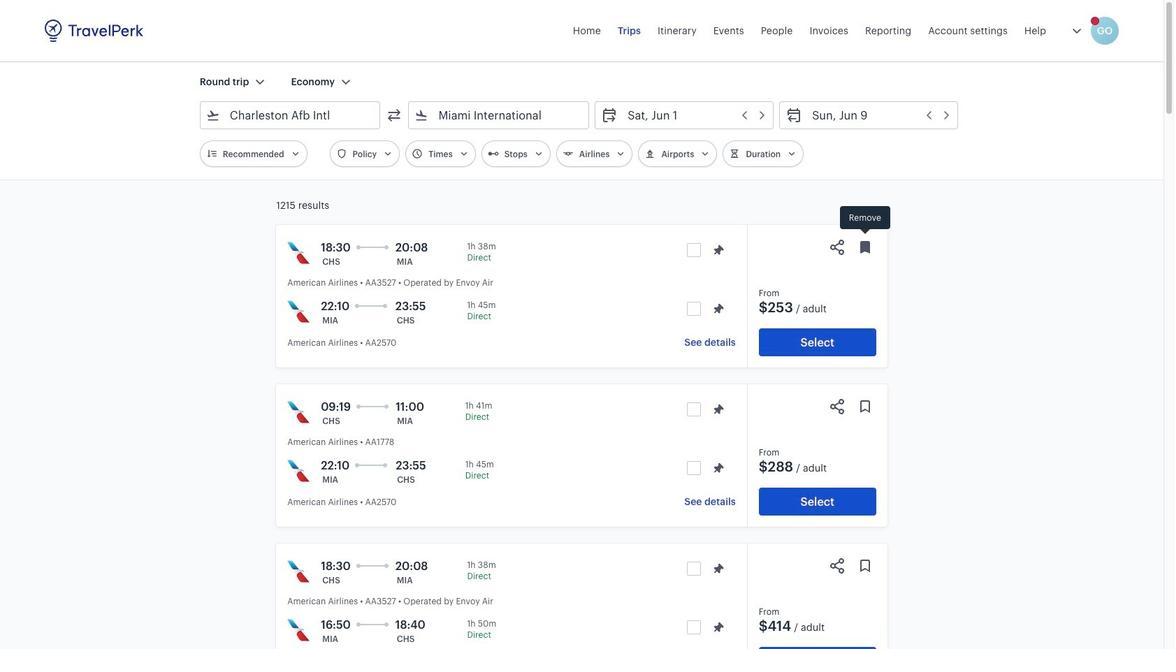 Task type: vqa. For each thing, say whether or not it's contained in the screenshot.
From Search Field
yes



Task type: locate. For each thing, give the bounding box(es) containing it.
american airlines image
[[287, 242, 310, 264], [287, 301, 310, 323], [287, 460, 310, 482], [287, 561, 310, 583]]

0 vertical spatial american airlines image
[[287, 401, 310, 424]]

american airlines image
[[287, 401, 310, 424], [287, 619, 310, 642]]

tooltip
[[840, 206, 890, 236]]

1 american airlines image from the top
[[287, 242, 310, 264]]

1 vertical spatial american airlines image
[[287, 619, 310, 642]]

2 american airlines image from the top
[[287, 301, 310, 323]]



Task type: describe. For each thing, give the bounding box(es) containing it.
Return field
[[803, 104, 952, 127]]

Depart field
[[618, 104, 768, 127]]

3 american airlines image from the top
[[287, 460, 310, 482]]

From search field
[[220, 104, 362, 127]]

1 american airlines image from the top
[[287, 401, 310, 424]]

4 american airlines image from the top
[[287, 561, 310, 583]]

To search field
[[429, 104, 571, 127]]

2 american airlines image from the top
[[287, 619, 310, 642]]



